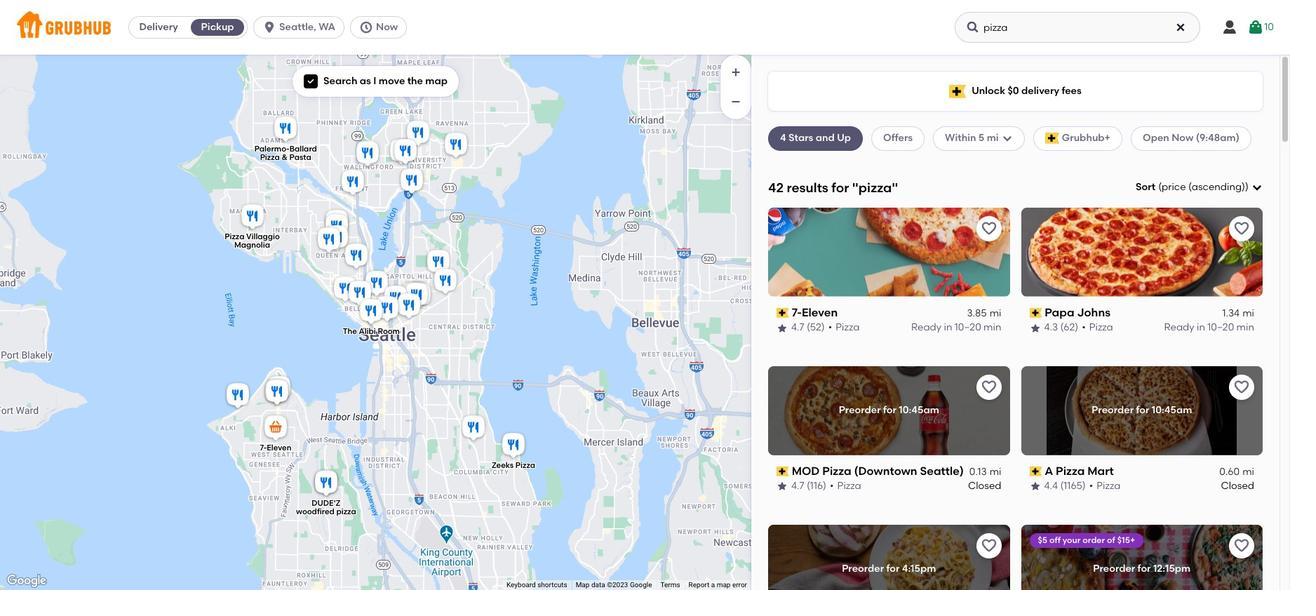 Task type: describe. For each thing, give the bounding box(es) containing it.
preorder for 4:15pm
[[842, 563, 937, 575]]

christos on alki image
[[224, 381, 252, 412]]

results
[[787, 179, 829, 196]]

off
[[1050, 535, 1061, 545]]

sort
[[1136, 181, 1156, 193]]

papa
[[1045, 306, 1075, 319]]

dude'z woodfired pizza image
[[312, 469, 340, 499]]

delivery
[[139, 21, 178, 33]]

pizza villaggio magnolia image
[[238, 202, 266, 233]]

• pizza for papa johns
[[1082, 322, 1114, 334]]

0 vertical spatial map
[[426, 75, 448, 87]]

pizza right zeeks
[[515, 461, 535, 470]]

luciano's pizza & pasta image
[[262, 377, 290, 408]]

(downtown
[[854, 464, 918, 478]]

zeeks pizza
[[492, 461, 535, 470]]

pizza villaggio magnolia
[[224, 232, 280, 249]]

keyboard shortcuts button
[[507, 581, 568, 590]]

as
[[360, 75, 371, 87]]

and
[[816, 132, 835, 144]]

4.3 (62)
[[1045, 322, 1079, 334]]

big mario's pizza capitol hill image
[[401, 280, 429, 311]]

google
[[630, 581, 652, 589]]

save this restaurant image for papa johns
[[1234, 220, 1251, 237]]

unlock
[[972, 85, 1006, 97]]

tutta bella (wallingford) image
[[353, 139, 381, 170]]

ready for 7-eleven
[[912, 322, 942, 334]]

)
[[1246, 181, 1249, 193]]

• pizza for a pizza mart
[[1090, 480, 1121, 492]]

1 horizontal spatial 7-
[[792, 306, 802, 319]]

eleven inside map region
[[267, 444, 291, 453]]

4.7 (52)
[[792, 322, 825, 334]]

i
[[374, 75, 377, 87]]

palermo-
[[254, 144, 289, 153]]

within 5 mi
[[946, 132, 999, 144]]

(1165)
[[1061, 480, 1086, 492]]

map region
[[0, 0, 904, 590]]

preorder left 4:15pm
[[842, 563, 884, 575]]

move
[[379, 75, 405, 87]]

1 horizontal spatial eleven
[[802, 306, 838, 319]]

(9:48am)
[[1197, 132, 1240, 144]]

3.85 mi
[[968, 307, 1002, 319]]

save this restaurant button for 7-eleven
[[977, 216, 1002, 241]]

keyboard shortcuts
[[507, 581, 568, 589]]

villaggio
[[246, 232, 280, 241]]

$0
[[1008, 85, 1020, 97]]

seattle, wa button
[[253, 16, 350, 39]]

ready in 10–20 min for 7-eleven
[[912, 322, 1002, 334]]

ballard
[[289, 144, 317, 153]]

mi for papa johns
[[1243, 307, 1255, 319]]

mod pizza (downtown seattle)
[[792, 464, 964, 478]]

• for a
[[1090, 480, 1094, 492]]

preorder for 10:45am for mart
[[1092, 404, 1193, 416]]

pizza
[[336, 507, 356, 516]]

up
[[837, 132, 851, 144]]

unlock $0 delivery fees
[[972, 85, 1082, 97]]

plus icon image
[[729, 65, 743, 79]]

in for eleven
[[944, 322, 953, 334]]

shortcuts
[[538, 581, 568, 589]]

pudge bros. pizza image
[[387, 137, 415, 167]]

the
[[408, 75, 423, 87]]

(52)
[[807, 322, 825, 334]]

johnny mo's pizzeria image
[[398, 166, 426, 197]]

(ascending)
[[1189, 181, 1246, 193]]

data
[[592, 581, 606, 589]]

ready for papa johns
[[1165, 322, 1195, 334]]

a pizza mart image
[[403, 280, 431, 311]]

4.7 (116)
[[792, 480, 827, 492]]

error
[[733, 581, 748, 589]]

magnolia
[[234, 240, 270, 249]]

seattle,
[[279, 21, 316, 33]]

min for 7-eleven
[[984, 322, 1002, 334]]

big mario's pizza queen anne image
[[342, 241, 370, 272]]

0.60
[[1220, 466, 1240, 478]]

castello pizza and pasta image
[[459, 413, 487, 444]]

1 horizontal spatial now
[[1172, 132, 1194, 144]]

a
[[712, 581, 715, 589]]

pickup
[[201, 21, 234, 33]]

order
[[1083, 535, 1106, 545]]

the
[[343, 327, 357, 336]]

4 stars and up
[[781, 132, 851, 144]]

now button
[[350, 16, 413, 39]]

10
[[1265, 21, 1275, 33]]

7-eleven logo image
[[769, 208, 1010, 297]]

0.13
[[970, 466, 987, 478]]

svg image for 10
[[1248, 19, 1265, 36]]

mi right 5
[[987, 132, 999, 144]]

star icon image for a pizza mart
[[1030, 481, 1041, 492]]

4
[[781, 132, 787, 144]]

proceed to checkout button
[[1079, 533, 1267, 558]]

offers
[[884, 132, 913, 144]]

4.7 for 7-
[[792, 322, 805, 334]]

subscription pass image for papa johns
[[1030, 308, 1042, 318]]

seattle)
[[921, 464, 964, 478]]

save this restaurant button for a pizza mart
[[1230, 375, 1255, 400]]

"pizza"
[[853, 179, 899, 196]]

papa johns logo image
[[1022, 208, 1263, 297]]

search
[[324, 75, 358, 87]]

preorder for 12:15pm
[[1094, 563, 1191, 575]]

save this restaurant image
[[981, 220, 998, 237]]

alibi
[[359, 327, 376, 336]]

7- inside map region
[[260, 444, 267, 453]]

7 eleven image
[[261, 413, 290, 444]]

room
[[378, 327, 400, 336]]

report a map error link
[[689, 581, 748, 589]]

zeeks pizza image
[[499, 431, 527, 461]]

pickup button
[[188, 16, 247, 39]]

papa johns
[[1045, 306, 1111, 319]]

elliott bay pizza image
[[323, 207, 351, 238]]

report
[[689, 581, 710, 589]]

proceed
[[1122, 539, 1163, 551]]

grubhub+
[[1063, 132, 1111, 144]]

map
[[576, 581, 590, 589]]

price
[[1162, 181, 1187, 193]]

5
[[979, 132, 985, 144]]

pizza down johns
[[1090, 322, 1114, 334]]

mod
[[792, 464, 820, 478]]

johns
[[1078, 306, 1111, 319]]

(
[[1159, 181, 1162, 193]]

checkout
[[1178, 539, 1224, 551]]



Task type: vqa. For each thing, say whether or not it's contained in the screenshot.
$14.00 inside the New - Catfish Fingers $14.00
no



Task type: locate. For each thing, give the bounding box(es) containing it.
$5
[[1038, 535, 1048, 545]]

• right (62)
[[1082, 322, 1086, 334]]

mi right "0.13"
[[990, 466, 1002, 478]]

None field
[[1136, 180, 1263, 195]]

ready
[[912, 322, 942, 334], [1165, 322, 1195, 334]]

10–20 down 1.34
[[1208, 322, 1235, 334]]

pizza right (52)
[[836, 322, 860, 334]]

1 horizontal spatial via tribunali image
[[399, 280, 427, 311]]

©2023
[[607, 581, 629, 589]]

svg image
[[1222, 19, 1239, 36], [1248, 19, 1265, 36], [263, 20, 277, 34], [307, 77, 315, 86], [1002, 133, 1013, 144]]

0 horizontal spatial map
[[426, 75, 448, 87]]

(116)
[[807, 480, 827, 492]]

preorder down of
[[1094, 563, 1136, 575]]

grubhub plus flag logo image left grubhub+
[[1046, 133, 1060, 144]]

rocco's image
[[346, 278, 374, 309]]

7-eleven inside map region
[[260, 444, 291, 453]]

stars
[[789, 132, 814, 144]]

ready in 10–20 min
[[912, 322, 1002, 334], [1165, 322, 1255, 334]]

mi right 1.34
[[1243, 307, 1255, 319]]

1 horizontal spatial closed
[[1222, 480, 1255, 492]]

zeeks pizza image
[[323, 212, 351, 243]]

eleven up (52)
[[802, 306, 838, 319]]

subscription pass image
[[1030, 467, 1042, 477]]

main navigation navigation
[[0, 0, 1291, 55]]

palermo-ballard pizza & pasta image
[[271, 114, 299, 145]]

1 in from the left
[[944, 322, 953, 334]]

10–20 down 3.85
[[955, 322, 982, 334]]

soprano antico image
[[263, 377, 291, 408]]

0 vertical spatial eleven
[[802, 306, 838, 319]]

• pizza
[[829, 322, 860, 334], [1082, 322, 1114, 334], [830, 480, 862, 492], [1090, 480, 1121, 492]]

star icon image down subscription pass image
[[1030, 481, 1041, 492]]

mod pizza (downtown seattle) image
[[373, 294, 401, 325]]

2 10–20 from the left
[[1208, 322, 1235, 334]]

• right (52)
[[829, 322, 833, 334]]

2 closed from the left
[[1222, 480, 1255, 492]]

2 ready from the left
[[1165, 322, 1195, 334]]

domani pizzeria & restaurant image
[[323, 223, 351, 254]]

pi vegan pizzeria image
[[404, 118, 432, 149]]

42 results for "pizza"
[[769, 179, 899, 196]]

0 horizontal spatial now
[[376, 21, 398, 33]]

in for johns
[[1197, 322, 1206, 334]]

10–20
[[955, 322, 982, 334], [1208, 322, 1235, 334]]

zeeks
[[492, 461, 514, 470]]

grubhub plus flag logo image
[[950, 85, 967, 98], [1046, 133, 1060, 144]]

svg image inside seattle, wa button
[[263, 20, 277, 34]]

svg image
[[359, 20, 373, 34], [967, 20, 981, 34], [1176, 22, 1187, 33], [1252, 182, 1263, 193]]

1 vertical spatial 7-eleven
[[260, 444, 291, 453]]

10:45am for (downtown
[[899, 404, 940, 416]]

preorder for 10:45am
[[839, 404, 940, 416], [1092, 404, 1193, 416]]

grubhub plus flag logo image for grubhub+
[[1046, 133, 1060, 144]]

pasta
[[289, 153, 311, 162]]

0 horizontal spatial 10:45am
[[899, 404, 940, 416]]

open now (9:48am)
[[1143, 132, 1240, 144]]

$15+
[[1118, 535, 1136, 545]]

1 horizontal spatial 10:45am
[[1152, 404, 1193, 416]]

2 10:45am from the left
[[1152, 404, 1193, 416]]

save this restaurant button for papa johns
[[1230, 216, 1255, 241]]

preorder
[[839, 404, 881, 416], [1092, 404, 1134, 416], [842, 563, 884, 575], [1094, 563, 1136, 575]]

0 horizontal spatial ready in 10–20 min
[[912, 322, 1002, 334]]

Search for food, convenience, alcohol... search field
[[955, 12, 1201, 43]]

• for mod
[[830, 480, 834, 492]]

4.7 down mod
[[792, 480, 805, 492]]

0.60 mi
[[1220, 466, 1255, 478]]

dude'z woodfired pizza
[[296, 499, 356, 516]]

none field containing sort
[[1136, 180, 1263, 195]]

mi for mod pizza (downtown seattle)
[[990, 466, 1002, 478]]

1 horizontal spatial in
[[1197, 322, 1206, 334]]

1 horizontal spatial preorder for 10:45am
[[1092, 404, 1193, 416]]

1 horizontal spatial map
[[717, 581, 731, 589]]

papa johns image
[[431, 266, 459, 297]]

• pizza down johns
[[1082, 322, 1114, 334]]

0 horizontal spatial ready
[[912, 322, 942, 334]]

$5 off your order of $15+
[[1038, 535, 1136, 545]]

seattle, wa
[[279, 21, 335, 33]]

ian's pizza image
[[339, 167, 367, 198]]

• pizza right (116) at bottom
[[830, 480, 862, 492]]

preorder up mod pizza (downtown seattle)
[[839, 404, 881, 416]]

report a map error
[[689, 581, 748, 589]]

• right (116) at bottom
[[830, 480, 834, 492]]

1.34
[[1223, 307, 1240, 319]]

ready in 10–20 min for papa johns
[[1165, 322, 1255, 334]]

0 vertical spatial now
[[376, 21, 398, 33]]

mi
[[987, 132, 999, 144], [990, 307, 1002, 319], [1243, 307, 1255, 319], [990, 466, 1002, 478], [1243, 466, 1255, 478]]

7-eleven
[[792, 306, 838, 319], [260, 444, 291, 453]]

pizza inside pizza villaggio magnolia
[[224, 232, 244, 241]]

tutta bella neapolitan pizzeria image
[[363, 268, 391, 299]]

• pizza for 7-eleven
[[829, 322, 860, 334]]

1 vertical spatial 7-
[[260, 444, 267, 453]]

1 horizontal spatial grubhub plus flag logo image
[[1046, 133, 1060, 144]]

star icon image left 4.3 at the right bottom of the page
[[1030, 323, 1041, 334]]

pizza up (1165)
[[1056, 464, 1085, 478]]

minus icon image
[[729, 95, 743, 109]]

subscription pass image
[[777, 308, 789, 318], [1030, 308, 1042, 318], [777, 467, 789, 477]]

1 horizontal spatial ready in 10–20 min
[[1165, 322, 1255, 334]]

• for papa
[[1082, 322, 1086, 334]]

proceed to checkout
[[1122, 539, 1224, 551]]

pizza down the 'mart'
[[1097, 480, 1121, 492]]

42
[[769, 179, 784, 196]]

min for papa johns
[[1237, 322, 1255, 334]]

fitchi house image
[[391, 137, 419, 167]]

star icon image for mod pizza (downtown seattle)
[[777, 481, 788, 492]]

zeeks pizza capitol hill image
[[424, 247, 452, 278]]

4.4 (1165)
[[1045, 480, 1086, 492]]

7- down luciano's pizza & pasta image at the bottom
[[260, 444, 267, 453]]

•
[[829, 322, 833, 334], [1082, 322, 1086, 334], [830, 480, 834, 492], [1090, 480, 1094, 492]]

1 closed from the left
[[969, 480, 1002, 492]]

eleven down soprano antico image
[[267, 444, 291, 453]]

1 min from the left
[[984, 322, 1002, 334]]

0 vertical spatial 7-
[[792, 306, 802, 319]]

1 vertical spatial 4.7
[[792, 480, 805, 492]]

ready in 10–20 min down 1.34
[[1165, 322, 1255, 334]]

4.7 for mod
[[792, 480, 805, 492]]

map
[[426, 75, 448, 87], [717, 581, 731, 589]]

0 horizontal spatial closed
[[969, 480, 1002, 492]]

1.34 mi
[[1223, 307, 1255, 319]]

min
[[984, 322, 1002, 334], [1237, 322, 1255, 334]]

12:15pm
[[1154, 563, 1191, 575]]

google image
[[4, 572, 50, 590]]

2 preorder for 10:45am from the left
[[1092, 404, 1193, 416]]

1 vertical spatial eleven
[[267, 444, 291, 453]]

min down 3.85 mi
[[984, 322, 1002, 334]]

preorder for 10:45am for (downtown
[[839, 404, 940, 416]]

star icon image left 4.7 (52)
[[777, 323, 788, 334]]

0 horizontal spatial in
[[944, 322, 953, 334]]

map right a
[[717, 581, 731, 589]]

• pizza down the 'mart'
[[1090, 480, 1121, 492]]

7- up 4.7 (52)
[[792, 306, 802, 319]]

2 min from the left
[[1237, 322, 1255, 334]]

1 preorder for 10:45am from the left
[[839, 404, 940, 416]]

0 horizontal spatial via tribunali image
[[315, 225, 343, 256]]

map right the
[[426, 75, 448, 87]]

closed for mod pizza (downtown seattle)
[[969, 480, 1002, 492]]

0 horizontal spatial min
[[984, 322, 1002, 334]]

0.13 mi
[[970, 466, 1002, 478]]

1 horizontal spatial 10–20
[[1208, 322, 1235, 334]]

• pizza for mod pizza (downtown seattle)
[[830, 480, 862, 492]]

0 horizontal spatial grubhub plus flag logo image
[[950, 85, 967, 98]]

woodfired
[[296, 507, 334, 516]]

terms link
[[661, 581, 681, 589]]

mi for 7-eleven
[[990, 307, 1002, 319]]

pizza left the villaggio
[[224, 232, 244, 241]]

2 4.7 from the top
[[792, 480, 805, 492]]

1 ready from the left
[[912, 322, 942, 334]]

save this restaurant image for mod pizza (downtown seattle)
[[981, 379, 998, 396]]

1 10:45am from the left
[[899, 404, 940, 416]]

romano pizza & pasta image
[[312, 468, 340, 499]]

svg image for seattle, wa
[[263, 20, 277, 34]]

0 horizontal spatial 7-
[[260, 444, 267, 453]]

10 button
[[1248, 15, 1275, 40]]

(62)
[[1061, 322, 1079, 334]]

0 vertical spatial grubhub plus flag logo image
[[950, 85, 967, 98]]

save this restaurant button for mod pizza (downtown seattle)
[[977, 375, 1002, 400]]

within
[[946, 132, 977, 144]]

2 ready in 10–20 min from the left
[[1165, 322, 1255, 334]]

4.7
[[792, 322, 805, 334], [792, 480, 805, 492]]

closed down 0.60 mi in the bottom of the page
[[1222, 480, 1255, 492]]

svg image for search as i move the map
[[307, 77, 315, 86]]

10–20 for papa johns
[[1208, 322, 1235, 334]]

min down 1.34 mi
[[1237, 322, 1255, 334]]

subscription pass image for mod pizza (downtown seattle)
[[777, 467, 789, 477]]

0 horizontal spatial preorder for 10:45am
[[839, 404, 940, 416]]

seattle pizza and bar image
[[331, 274, 359, 305]]

save this restaurant image for a pizza mart
[[1234, 379, 1251, 396]]

7-eleven down luciano's pizza & pasta image at the bottom
[[260, 444, 291, 453]]

now right open
[[1172, 132, 1194, 144]]

svg image inside now "button"
[[359, 20, 373, 34]]

• down the 'mart'
[[1090, 480, 1094, 492]]

1 vertical spatial grubhub plus flag logo image
[[1046, 133, 1060, 144]]

7-eleven up (52)
[[792, 306, 838, 319]]

grubhub plus flag logo image left the unlock
[[950, 85, 967, 98]]

0 horizontal spatial eleven
[[267, 444, 291, 453]]

elemental pizza image
[[442, 130, 470, 161]]

delivery button
[[129, 16, 188, 39]]

search as i move the map
[[324, 75, 448, 87]]

1 vertical spatial now
[[1172, 132, 1194, 144]]

preorder up the 'mart'
[[1092, 404, 1134, 416]]

a
[[1045, 464, 1054, 478]]

0 horizontal spatial 10–20
[[955, 322, 982, 334]]

1 ready in 10–20 min from the left
[[912, 322, 1002, 334]]

1 vertical spatial via tribunali image
[[399, 280, 427, 311]]

10:45am for mart
[[1152, 404, 1193, 416]]

your
[[1063, 535, 1081, 545]]

delivery
[[1022, 85, 1060, 97]]

ready in 10–20 min down 3.85
[[912, 322, 1002, 334]]

• for 7-
[[829, 322, 833, 334]]

closed down 0.13 mi
[[969, 480, 1002, 492]]

1 horizontal spatial 7-eleven
[[792, 306, 838, 319]]

star icon image
[[777, 323, 788, 334], [1030, 323, 1041, 334], [777, 481, 788, 492], [1030, 481, 1041, 492]]

1 vertical spatial map
[[717, 581, 731, 589]]

downtown romio's pizza and pasta image
[[381, 283, 410, 314]]

2 in from the left
[[1197, 322, 1206, 334]]

1 horizontal spatial min
[[1237, 322, 1255, 334]]

the alibi room image
[[357, 297, 385, 327]]

save this restaurant image
[[1234, 220, 1251, 237], [981, 379, 998, 396], [1234, 379, 1251, 396], [981, 537, 998, 554], [1234, 537, 1251, 554]]

now up search as i move the map
[[376, 21, 398, 33]]

star icon image for 7-eleven
[[777, 323, 788, 334]]

star icon image for papa johns
[[1030, 323, 1041, 334]]

dude'z
[[312, 499, 340, 508]]

wa
[[319, 21, 335, 33]]

mad pizza image
[[395, 291, 423, 322]]

of
[[1108, 535, 1116, 545]]

mi right 3.85
[[990, 307, 1002, 319]]

pizza up (116) at bottom
[[823, 464, 852, 478]]

closed for a pizza mart
[[1222, 480, 1255, 492]]

svg image inside 10 button
[[1248, 19, 1265, 36]]

a pizza mart
[[1045, 464, 1114, 478]]

mi for a pizza mart
[[1243, 466, 1255, 478]]

pizza left &
[[260, 153, 280, 162]]

• pizza right (52)
[[829, 322, 860, 334]]

0 vertical spatial 4.7
[[792, 322, 805, 334]]

terms
[[661, 581, 681, 589]]

4.3
[[1045, 322, 1059, 334]]

save this restaurant button
[[977, 216, 1002, 241], [1230, 216, 1255, 241], [977, 375, 1002, 400], [1230, 375, 1255, 400], [977, 533, 1002, 558], [1230, 533, 1255, 558]]

mi right 0.60
[[1243, 466, 1255, 478]]

subscription pass image for 7-eleven
[[777, 308, 789, 318]]

1 horizontal spatial ready
[[1165, 322, 1195, 334]]

via tribunali image
[[315, 225, 343, 256], [399, 280, 427, 311]]

open
[[1143, 132, 1170, 144]]

sort ( price (ascending) )
[[1136, 181, 1249, 193]]

0 vertical spatial via tribunali image
[[315, 225, 343, 256]]

svg image inside field
[[1252, 182, 1263, 193]]

10:45am
[[899, 404, 940, 416], [1152, 404, 1193, 416]]

4:15pm
[[902, 563, 937, 575]]

plum bistro image
[[405, 280, 433, 311]]

pizzeria 22 image
[[265, 374, 293, 405]]

star icon image left "4.7 (116)"
[[777, 481, 788, 492]]

now inside now "button"
[[376, 21, 398, 33]]

0 vertical spatial 7-eleven
[[792, 306, 838, 319]]

pizza down mod pizza (downtown seattle)
[[838, 480, 862, 492]]

4.7 left (52)
[[792, 322, 805, 334]]

1 4.7 from the top
[[792, 322, 805, 334]]

eleven
[[802, 306, 838, 319], [267, 444, 291, 453]]

7-
[[792, 306, 802, 319], [260, 444, 267, 453]]

10–20 for 7-eleven
[[955, 322, 982, 334]]

pizza inside palermo-ballard pizza & pasta
[[260, 153, 280, 162]]

grubhub plus flag logo image for unlock $0 delivery fees
[[950, 85, 967, 98]]

the alibi room
[[343, 327, 400, 336]]

map data ©2023 google
[[576, 581, 652, 589]]

now
[[376, 21, 398, 33], [1172, 132, 1194, 144]]

0 horizontal spatial 7-eleven
[[260, 444, 291, 453]]

4.4
[[1045, 480, 1058, 492]]

1 10–20 from the left
[[955, 322, 982, 334]]



